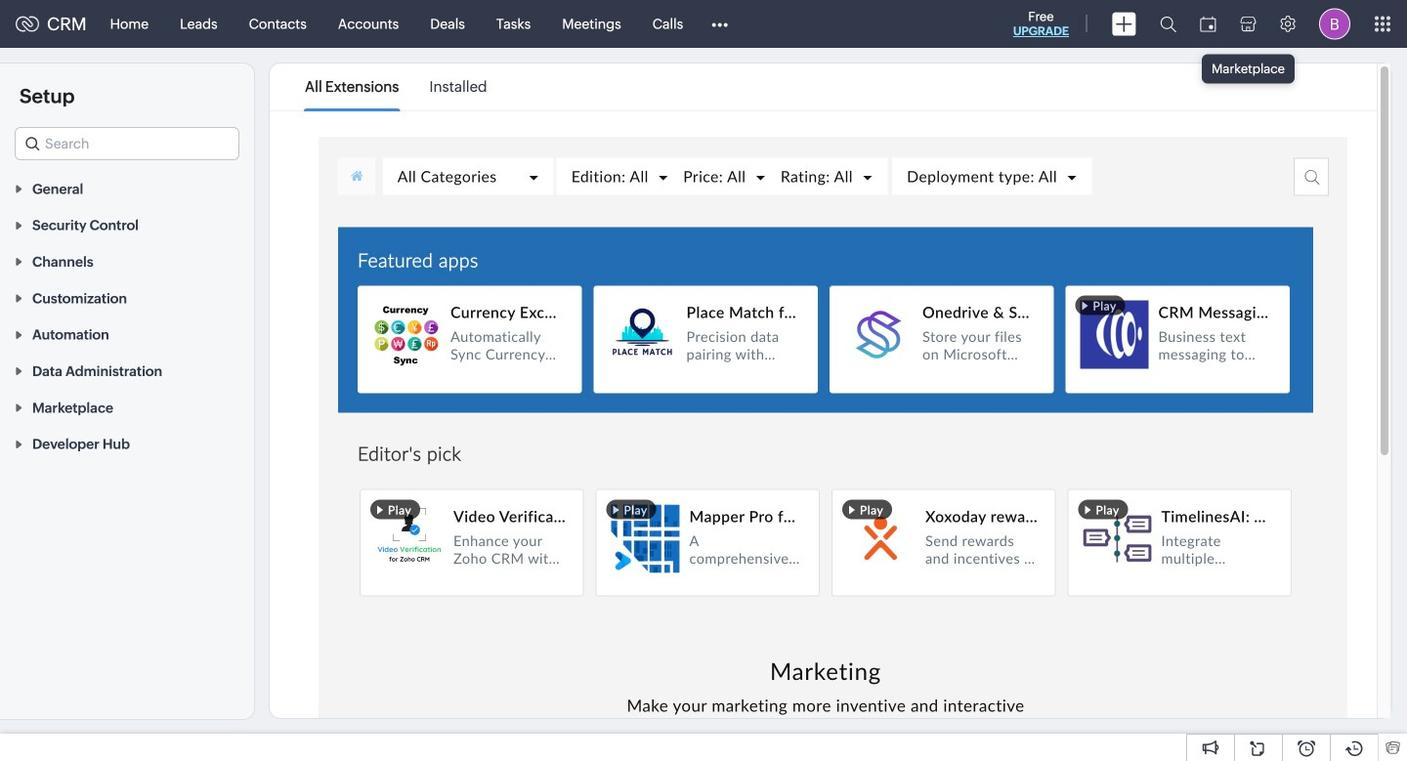 Task type: locate. For each thing, give the bounding box(es) containing it.
calendar image
[[1200, 16, 1217, 32]]

profile element
[[1307, 0, 1362, 47]]

profile image
[[1319, 8, 1350, 40]]

None field
[[15, 127, 239, 160]]

Other Modules field
[[699, 8, 741, 40]]



Task type: describe. For each thing, give the bounding box(es) containing it.
create menu element
[[1100, 0, 1148, 47]]

create menu image
[[1112, 12, 1136, 36]]

search image
[[1160, 16, 1176, 32]]

search element
[[1148, 0, 1188, 48]]

logo image
[[16, 16, 39, 32]]

Search text field
[[16, 128, 238, 159]]



Task type: vqa. For each thing, say whether or not it's contained in the screenshot.
Create Menu Icon
yes



